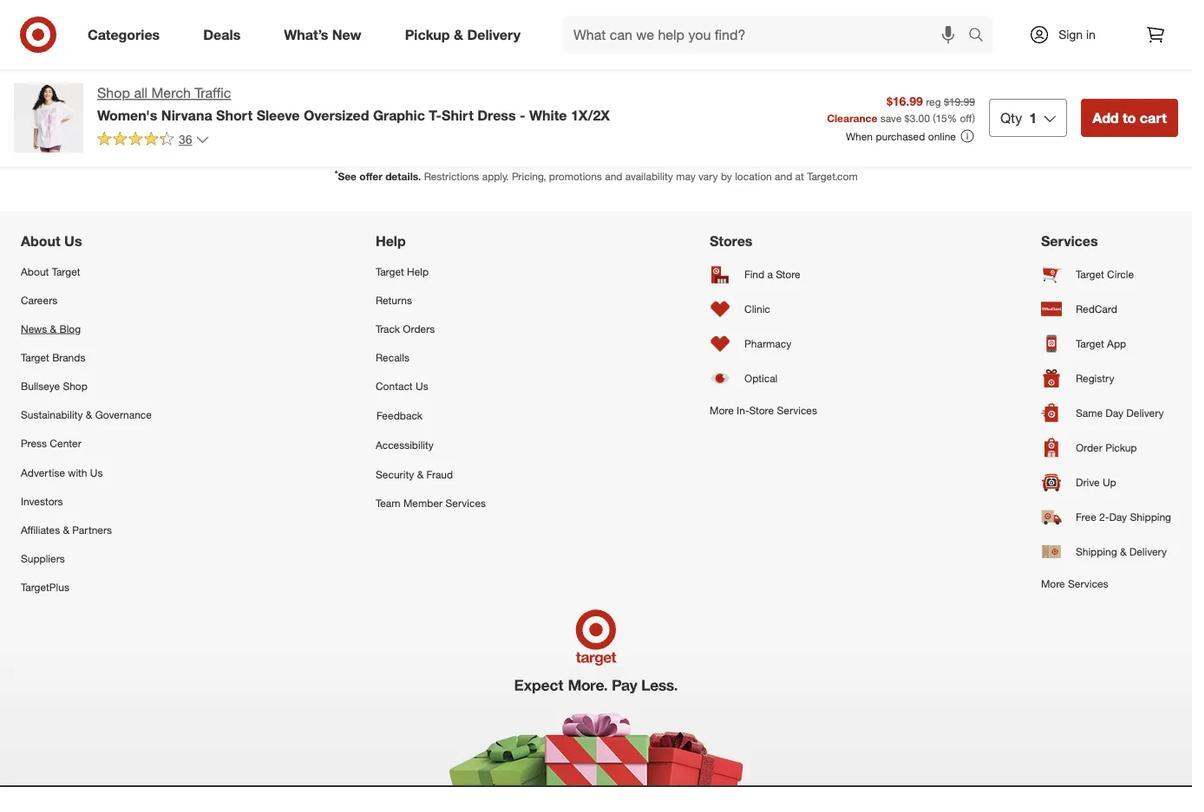 Task type: vqa. For each thing, say whether or not it's contained in the screenshot.
'Weekly'
no



Task type: describe. For each thing, give the bounding box(es) containing it.
target circle link
[[1041, 258, 1171, 292]]

careers link
[[21, 286, 152, 315]]

bullseye shop
[[21, 380, 88, 393]]

qty 1
[[1000, 109, 1037, 126]]

services up the target circle
[[1041, 233, 1098, 250]]

nirvana
[[161, 107, 212, 124]]

us for contact us
[[416, 380, 428, 393]]

add to cart
[[1093, 109, 1167, 126]]

shirt
[[442, 107, 474, 124]]

same day delivery
[[1076, 407, 1164, 420]]

about us
[[21, 233, 82, 250]]

targetplus
[[21, 582, 69, 595]]

when
[[846, 130, 873, 143]]

feedback button
[[376, 401, 486, 432]]

search button
[[961, 16, 1002, 57]]

shipping & delivery link
[[1041, 535, 1171, 570]]

)
[[972, 111, 975, 124]]

sleeve
[[257, 107, 300, 124]]

search
[[961, 28, 1002, 45]]

what's new
[[284, 26, 362, 43]]

clinic link
[[710, 292, 817, 327]]

target: expect more. pay less. image
[[352, 603, 840, 787]]

in-
[[737, 404, 749, 417]]

security
[[376, 468, 414, 481]]

investors link
[[21, 488, 152, 516]]

purchased
[[876, 130, 925, 143]]

services inside team member services "link"
[[446, 497, 486, 510]]

shop all merch traffic women's nirvana short sleeve oversized graphic t-shirt dress - white 1x/2x
[[97, 85, 610, 124]]

stores
[[710, 233, 753, 250]]

target for target app
[[1076, 338, 1104, 351]]

more in-store services link
[[710, 396, 817, 425]]

2 and from the left
[[775, 171, 792, 184]]

1x/2x
[[571, 107, 610, 124]]

about target
[[21, 265, 80, 278]]

free
[[1076, 511, 1097, 524]]

about for about target
[[21, 265, 49, 278]]

pickup & delivery
[[405, 26, 521, 43]]

& for shipping
[[1120, 546, 1127, 559]]

more for more services
[[1041, 578, 1065, 591]]

image of women's nirvana short sleeve oversized graphic t-shirt dress - white 1x/2x image
[[14, 83, 83, 153]]

targetplus link
[[21, 574, 152, 603]]

2-
[[1100, 511, 1109, 524]]

1 vertical spatial shop
[[63, 380, 88, 393]]

t-
[[429, 107, 442, 124]]

recalls
[[376, 352, 409, 365]]

restrictions
[[424, 171, 479, 184]]

team member services
[[376, 497, 486, 510]]

pickup & delivery link
[[390, 16, 542, 54]]

clearance
[[827, 111, 878, 124]]

optical link
[[710, 362, 817, 396]]

partners
[[72, 524, 112, 537]]

pharmacy link
[[710, 327, 817, 362]]

1 horizontal spatial us
[[90, 467, 103, 480]]

us for about us
[[64, 233, 82, 250]]

oversized
[[304, 107, 369, 124]]

press center
[[21, 438, 81, 451]]

qty
[[1000, 109, 1022, 126]]

order pickup
[[1076, 442, 1137, 455]]

0 vertical spatial shipping
[[1130, 511, 1171, 524]]

$
[[905, 111, 910, 124]]

suppliers
[[21, 553, 65, 566]]

press center link
[[21, 430, 152, 459]]

what's new link
[[269, 16, 383, 54]]

1 horizontal spatial help
[[407, 265, 429, 278]]

1 vertical spatial shipping
[[1076, 546, 1117, 559]]

may
[[676, 171, 696, 184]]

registry link
[[1041, 362, 1171, 396]]

find a store
[[745, 268, 801, 281]]

target down 'about us'
[[52, 265, 80, 278]]

deals link
[[188, 16, 262, 54]]

store for in-
[[749, 404, 774, 417]]

save
[[880, 111, 902, 124]]

sponsored
[[668, 8, 719, 21]]

& for affiliates
[[63, 524, 69, 537]]

1
[[1029, 109, 1037, 126]]

categories link
[[73, 16, 182, 54]]

up
[[1103, 477, 1117, 490]]

governance
[[95, 409, 152, 422]]

shop inside shop all merch traffic women's nirvana short sleeve oversized graphic t-shirt dress - white 1x/2x
[[97, 85, 130, 102]]

15
[[936, 111, 947, 124]]

pickup inside order pickup link
[[1106, 442, 1137, 455]]

accessibility link
[[376, 432, 486, 461]]

what's
[[284, 26, 328, 43]]

by
[[721, 171, 732, 184]]

& for sustainability
[[86, 409, 92, 422]]

sustainability & governance link
[[21, 401, 152, 430]]

advertise with us link
[[21, 459, 152, 488]]

short
[[216, 107, 253, 124]]

(
[[933, 111, 936, 124]]

0 horizontal spatial help
[[376, 233, 406, 250]]

vary
[[699, 171, 718, 184]]

a
[[767, 268, 773, 281]]

member
[[403, 497, 443, 510]]



Task type: locate. For each thing, give the bounding box(es) containing it.
at
[[795, 171, 804, 184]]

add
[[1093, 109, 1119, 126]]

privacy policy
[[868, 82, 943, 97]]

drive up
[[1076, 477, 1117, 490]]

returns
[[376, 294, 412, 307]]

center
[[50, 438, 81, 451]]

contact us link
[[376, 373, 486, 401]]

online
[[928, 130, 956, 143]]

1 vertical spatial help
[[407, 265, 429, 278]]

services inside more in-store services link
[[777, 404, 817, 417]]

suppliers link
[[21, 545, 152, 574]]

and left at
[[775, 171, 792, 184]]

order pickup link
[[1041, 431, 1171, 466]]

shop down the brands
[[63, 380, 88, 393]]

about target link
[[21, 258, 152, 286]]

$16.99 reg $19.99 clearance save $ 3.00 ( 15 % off )
[[827, 93, 975, 124]]

target left circle
[[1076, 268, 1104, 281]]

find a store link
[[710, 258, 817, 292]]

shipping up more services link
[[1076, 546, 1117, 559]]

target for target circle
[[1076, 268, 1104, 281]]

target brands link
[[21, 344, 152, 373]]

36 link
[[97, 131, 210, 151]]

0 horizontal spatial shop
[[63, 380, 88, 393]]

0 vertical spatial store
[[776, 268, 801, 281]]

delivery for shipping & delivery
[[1130, 546, 1167, 559]]

day right same
[[1106, 407, 1124, 420]]

& left fraud
[[417, 468, 424, 481]]

2 vertical spatial us
[[90, 467, 103, 480]]

drive
[[1076, 477, 1100, 490]]

categories
[[88, 26, 160, 43]]

and
[[605, 171, 623, 184], [775, 171, 792, 184]]

target left app
[[1076, 338, 1104, 351]]

in
[[1086, 27, 1096, 42]]

& down the bullseye shop link
[[86, 409, 92, 422]]

& for security
[[417, 468, 424, 481]]

1 vertical spatial more
[[1041, 578, 1065, 591]]

bullseye
[[21, 380, 60, 393]]

services down optical link
[[777, 404, 817, 417]]

all
[[134, 85, 148, 102]]

delivery for same day delivery
[[1127, 407, 1164, 420]]

deals
[[203, 26, 241, 43]]

%
[[947, 111, 957, 124]]

help up returns link
[[407, 265, 429, 278]]

1 about from the top
[[21, 233, 60, 250]]

1 horizontal spatial shop
[[97, 85, 130, 102]]

services
[[1041, 233, 1098, 250], [777, 404, 817, 417], [446, 497, 486, 510], [1068, 578, 1109, 591]]

sustainability
[[21, 409, 83, 422]]

drive up link
[[1041, 466, 1171, 501]]

security & fraud link
[[376, 461, 486, 489]]

track orders link
[[376, 315, 486, 344]]

pricing,
[[512, 171, 546, 184]]

press
[[21, 438, 47, 451]]

store right a
[[776, 268, 801, 281]]

delivery up dress
[[467, 26, 521, 43]]

1 vertical spatial us
[[416, 380, 428, 393]]

us right with
[[90, 467, 103, 480]]

blog
[[59, 323, 81, 336]]

0 vertical spatial day
[[1106, 407, 1124, 420]]

affiliates
[[21, 524, 60, 537]]

bullseye shop link
[[21, 373, 152, 401]]

find
[[745, 268, 765, 281]]

pharmacy
[[745, 338, 792, 351]]

registry
[[1076, 373, 1115, 386]]

1 vertical spatial about
[[21, 265, 49, 278]]

policy
[[910, 82, 943, 97]]

contact us
[[376, 380, 428, 393]]

pickup inside pickup & delivery link
[[405, 26, 450, 43]]

brands
[[52, 352, 85, 365]]

offer
[[360, 171, 383, 184]]

shipping up shipping & delivery
[[1130, 511, 1171, 524]]

target help link
[[376, 258, 486, 286]]

track
[[376, 323, 400, 336]]

returns link
[[376, 286, 486, 315]]

us
[[64, 233, 82, 250], [416, 380, 428, 393], [90, 467, 103, 480]]

delivery for pickup & delivery
[[467, 26, 521, 43]]

1 vertical spatial pickup
[[1106, 442, 1137, 455]]

& for pickup
[[454, 26, 463, 43]]

1 horizontal spatial store
[[776, 268, 801, 281]]

target app
[[1076, 338, 1126, 351]]

0 vertical spatial help
[[376, 233, 406, 250]]

shop up women's
[[97, 85, 130, 102]]

2 about from the top
[[21, 265, 49, 278]]

location
[[735, 171, 772, 184]]

-
[[520, 107, 525, 124]]

delivery down free 2-day shipping
[[1130, 546, 1167, 559]]

target for target help
[[376, 265, 404, 278]]

delivery
[[467, 26, 521, 43], [1127, 407, 1164, 420], [1130, 546, 1167, 559]]

1 vertical spatial store
[[749, 404, 774, 417]]

1 vertical spatial day
[[1109, 511, 1127, 524]]

day right free
[[1109, 511, 1127, 524]]

optical
[[745, 373, 778, 386]]

& right affiliates
[[63, 524, 69, 537]]

target help
[[376, 265, 429, 278]]

0 horizontal spatial shipping
[[1076, 546, 1117, 559]]

target up returns
[[376, 265, 404, 278]]

clinic
[[745, 303, 770, 316]]

graphic
[[373, 107, 425, 124]]

&
[[454, 26, 463, 43], [50, 323, 56, 336], [86, 409, 92, 422], [417, 468, 424, 481], [63, 524, 69, 537], [1120, 546, 1127, 559]]

help
[[376, 233, 406, 250], [407, 265, 429, 278]]

1 horizontal spatial shipping
[[1130, 511, 1171, 524]]

us right contact
[[416, 380, 428, 393]]

free 2-day shipping link
[[1041, 501, 1171, 535]]

2 vertical spatial delivery
[[1130, 546, 1167, 559]]

and left availability
[[605, 171, 623, 184]]

accessibility
[[376, 440, 434, 453]]

2 horizontal spatial us
[[416, 380, 428, 393]]

to
[[1123, 109, 1136, 126]]

& up "shirt"
[[454, 26, 463, 43]]

investors
[[21, 495, 63, 509]]

news & blog link
[[21, 315, 152, 344]]

0 horizontal spatial pickup
[[405, 26, 450, 43]]

1 and from the left
[[605, 171, 623, 184]]

36
[[179, 132, 192, 147]]

sustainability & governance
[[21, 409, 152, 422]]

availability
[[625, 171, 673, 184]]

more for more in-store services
[[710, 404, 734, 417]]

more services
[[1041, 578, 1109, 591]]

more in-store services
[[710, 404, 817, 417]]

news
[[21, 323, 47, 336]]

$16.99
[[887, 93, 923, 109]]

None text field
[[563, 71, 753, 109]]

store down optical link
[[749, 404, 774, 417]]

store
[[776, 268, 801, 281], [749, 404, 774, 417]]

1 vertical spatial delivery
[[1127, 407, 1164, 420]]

off
[[960, 111, 972, 124]]

0 vertical spatial pickup
[[405, 26, 450, 43]]

services down shipping & delivery link
[[1068, 578, 1109, 591]]

about
[[21, 233, 60, 250], [21, 265, 49, 278]]

0 horizontal spatial and
[[605, 171, 623, 184]]

track orders
[[376, 323, 435, 336]]

pickup right order
[[1106, 442, 1137, 455]]

pickup right new
[[405, 26, 450, 43]]

What can we help you find? suggestions appear below search field
[[563, 16, 973, 54]]

us up about target link
[[64, 233, 82, 250]]

0 vertical spatial more
[[710, 404, 734, 417]]

help up target help
[[376, 233, 406, 250]]

*
[[334, 169, 338, 179]]

services down fraud
[[446, 497, 486, 510]]

target for target brands
[[21, 352, 49, 365]]

circle
[[1107, 268, 1134, 281]]

0 vertical spatial about
[[21, 233, 60, 250]]

redcard link
[[1041, 292, 1171, 327]]

store for a
[[776, 268, 801, 281]]

0 vertical spatial delivery
[[467, 26, 521, 43]]

sign in link
[[1014, 16, 1123, 54]]

0 horizontal spatial more
[[710, 404, 734, 417]]

& for news
[[50, 323, 56, 336]]

0 vertical spatial us
[[64, 233, 82, 250]]

redcard
[[1076, 303, 1118, 316]]

& down free 2-day shipping
[[1120, 546, 1127, 559]]

reg
[[926, 95, 941, 108]]

more left in-
[[710, 404, 734, 417]]

1 horizontal spatial and
[[775, 171, 792, 184]]

white
[[529, 107, 567, 124]]

0 vertical spatial shop
[[97, 85, 130, 102]]

about up careers on the top
[[21, 265, 49, 278]]

target down the news
[[21, 352, 49, 365]]

app
[[1107, 338, 1126, 351]]

0 horizontal spatial store
[[749, 404, 774, 417]]

when purchased online
[[846, 130, 956, 143]]

delivery up order pickup
[[1127, 407, 1164, 420]]

more down shipping & delivery link
[[1041, 578, 1065, 591]]

1 horizontal spatial pickup
[[1106, 442, 1137, 455]]

1 horizontal spatial more
[[1041, 578, 1065, 591]]

about up about target on the left
[[21, 233, 60, 250]]

0 horizontal spatial us
[[64, 233, 82, 250]]

& left blog
[[50, 323, 56, 336]]

about for about us
[[21, 233, 60, 250]]

services inside more services link
[[1068, 578, 1109, 591]]

target app link
[[1041, 327, 1171, 362]]



